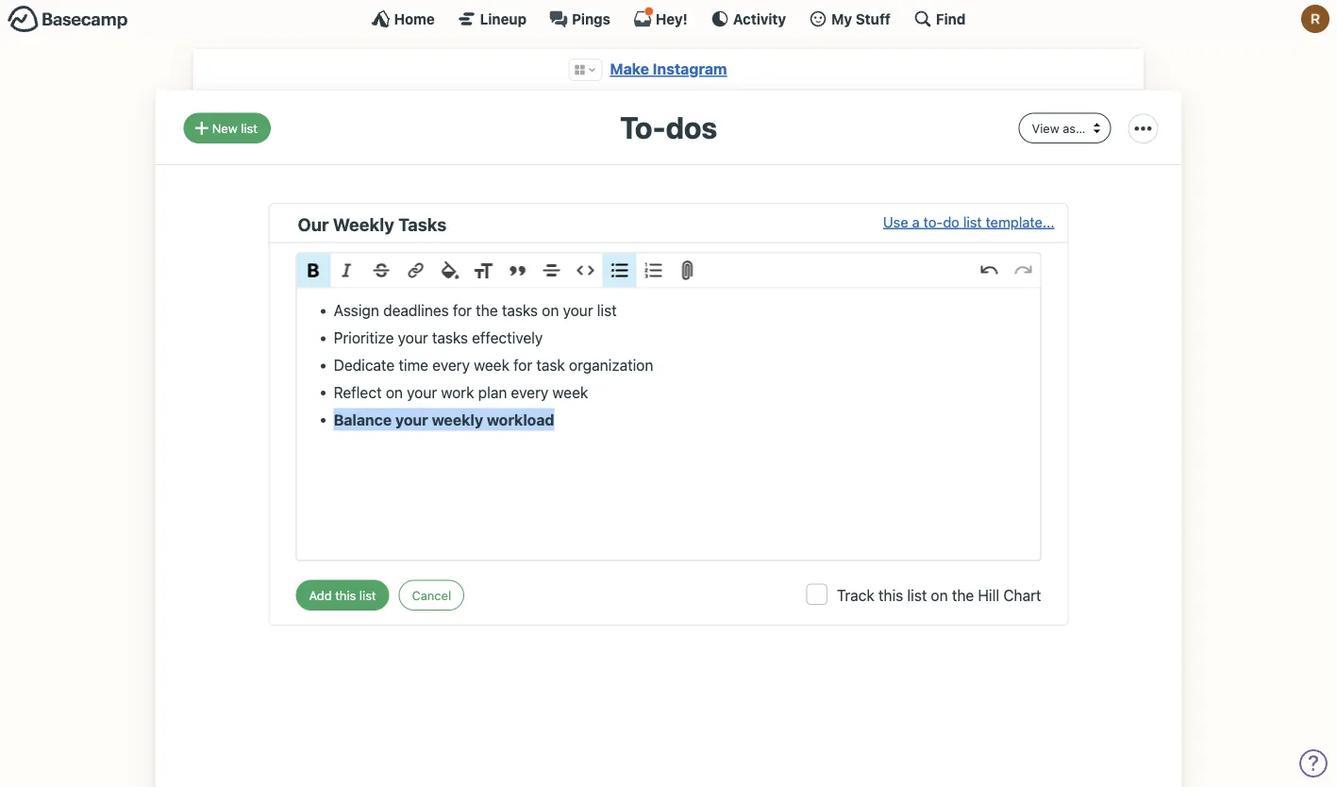 Task type: describe. For each thing, give the bounding box(es) containing it.
task
[[536, 356, 565, 374]]

Name this list… text field
[[298, 211, 883, 237]]

list right new
[[241, 121, 258, 135]]

stuff
[[856, 10, 891, 27]]

the inside assign deadlines for the tasks on your list prioritize your tasks effectively dedicate time every week for task organization reflect on your work plan every week balance your weekly workload
[[476, 302, 498, 320]]

1 vertical spatial for
[[514, 356, 532, 374]]

make instagram link
[[610, 60, 727, 78]]

new
[[212, 121, 238, 135]]

template...
[[986, 213, 1055, 230]]

assign deadlines for the tasks on your list prioritize your tasks effectively dedicate time every week for task organization reflect on your work plan every week balance your weekly workload
[[334, 302, 654, 428]]

cancel
[[412, 588, 451, 602]]

list right the do
[[963, 213, 982, 230]]

reflect
[[334, 383, 382, 401]]

find button
[[913, 9, 966, 28]]

make instagram
[[610, 60, 727, 78]]

my stuff button
[[809, 9, 891, 28]]

a
[[912, 213, 920, 230]]

0 vertical spatial for
[[453, 302, 472, 320]]

0 vertical spatial on
[[542, 302, 559, 320]]

dedicate
[[334, 356, 395, 374]]

home link
[[371, 9, 435, 28]]

hey!
[[656, 10, 688, 27]]

ruby image
[[1301, 5, 1330, 33]]

list right the this
[[907, 586, 927, 604]]

organization
[[569, 356, 654, 374]]

use a to-do list template... link
[[883, 211, 1055, 237]]

plan
[[478, 383, 507, 401]]

1 vertical spatial week
[[553, 383, 588, 401]]

activity
[[733, 10, 786, 27]]

main element
[[0, 0, 1337, 37]]

hill chart
[[978, 586, 1041, 604]]

make
[[610, 60, 649, 78]]

switch accounts image
[[8, 5, 128, 34]]

activity link
[[711, 9, 786, 28]]

your up task
[[563, 302, 593, 320]]

1 horizontal spatial the
[[952, 586, 974, 604]]

2 vertical spatial on
[[931, 586, 948, 604]]

dos
[[666, 109, 717, 145]]

cancel button
[[399, 580, 464, 611]]

do
[[943, 213, 960, 230]]

use
[[883, 213, 909, 230]]

find
[[936, 10, 966, 27]]

0 horizontal spatial tasks
[[432, 329, 468, 347]]

prioritize
[[334, 329, 394, 347]]

balance
[[334, 410, 392, 428]]

list inside assign deadlines for the tasks on your list prioritize your tasks effectively dedicate time every week for task organization reflect on your work plan every week balance your weekly workload
[[597, 302, 617, 320]]



Task type: vqa. For each thing, say whether or not it's contained in the screenshot.
don't
no



Task type: locate. For each thing, give the bounding box(es) containing it.
pings button
[[549, 9, 611, 28]]

track
[[837, 586, 875, 604]]

lineup link
[[457, 9, 527, 28]]

pings
[[572, 10, 611, 27]]

1 horizontal spatial on
[[542, 302, 559, 320]]

0 horizontal spatial on
[[386, 383, 403, 401]]

view as… button
[[1019, 113, 1111, 143]]

tasks down deadlines
[[432, 329, 468, 347]]

0 vertical spatial every
[[432, 356, 470, 374]]

week up plan
[[474, 356, 510, 374]]

on up effectively
[[542, 302, 559, 320]]

my
[[832, 10, 852, 27]]

1 vertical spatial every
[[511, 383, 549, 401]]

new list
[[212, 121, 258, 135]]

every
[[432, 356, 470, 374], [511, 383, 549, 401]]

1 vertical spatial on
[[386, 383, 403, 401]]

view as…
[[1032, 121, 1086, 135]]

0 vertical spatial week
[[474, 356, 510, 374]]

for
[[453, 302, 472, 320], [514, 356, 532, 374]]

this
[[879, 586, 903, 604]]

assign
[[334, 302, 379, 320]]

as…
[[1063, 121, 1086, 135]]

on
[[542, 302, 559, 320], [386, 383, 403, 401], [931, 586, 948, 604]]

0 horizontal spatial for
[[453, 302, 472, 320]]

view
[[1032, 121, 1060, 135]]

your
[[563, 302, 593, 320], [398, 329, 428, 347], [407, 383, 437, 401], [395, 410, 428, 428]]

the left the "hill chart"
[[952, 586, 974, 604]]

use a to-do list template...
[[883, 213, 1055, 230]]

instagram
[[653, 60, 727, 78]]

your down time
[[407, 383, 437, 401]]

for left task
[[514, 356, 532, 374]]

your left the weekly on the left
[[395, 410, 428, 428]]

None submit
[[296, 580, 389, 611]]

my stuff
[[832, 10, 891, 27]]

on down time
[[386, 383, 403, 401]]

every up workload
[[511, 383, 549, 401]]

deadlines
[[383, 302, 449, 320]]

0 horizontal spatial the
[[476, 302, 498, 320]]

1 horizontal spatial week
[[553, 383, 588, 401]]

0 horizontal spatial every
[[432, 356, 470, 374]]

1 horizontal spatial tasks
[[502, 302, 538, 320]]

lineup
[[480, 10, 527, 27]]

tasks
[[502, 302, 538, 320], [432, 329, 468, 347]]

1 horizontal spatial every
[[511, 383, 549, 401]]

to-
[[620, 109, 666, 145]]

effectively
[[472, 329, 543, 347]]

1 vertical spatial tasks
[[432, 329, 468, 347]]

track this list on the hill chart
[[837, 586, 1041, 604]]

To-do list description: Add extra details or attach a file text field
[[297, 288, 1041, 560]]

1 vertical spatial the
[[952, 586, 974, 604]]

to-dos
[[620, 109, 717, 145]]

your up time
[[398, 329, 428, 347]]

tasks up effectively
[[502, 302, 538, 320]]

list up organization
[[597, 302, 617, 320]]

0 horizontal spatial week
[[474, 356, 510, 374]]

2 horizontal spatial on
[[931, 586, 948, 604]]

work
[[441, 383, 474, 401]]

week down task
[[553, 383, 588, 401]]

home
[[394, 10, 435, 27]]

0 vertical spatial tasks
[[502, 302, 538, 320]]

on right the this
[[931, 586, 948, 604]]

1 horizontal spatial for
[[514, 356, 532, 374]]

for right deadlines
[[453, 302, 472, 320]]

hey! button
[[633, 7, 688, 28]]

the up effectively
[[476, 302, 498, 320]]

week
[[474, 356, 510, 374], [553, 383, 588, 401]]

new list link
[[184, 113, 271, 143]]

time
[[399, 356, 428, 374]]

to-
[[924, 213, 943, 230]]

0 vertical spatial the
[[476, 302, 498, 320]]

list
[[241, 121, 258, 135], [963, 213, 982, 230], [597, 302, 617, 320], [907, 586, 927, 604]]

workload
[[487, 410, 555, 428]]

weekly
[[432, 410, 483, 428]]

the
[[476, 302, 498, 320], [952, 586, 974, 604]]

every up 'work'
[[432, 356, 470, 374]]



